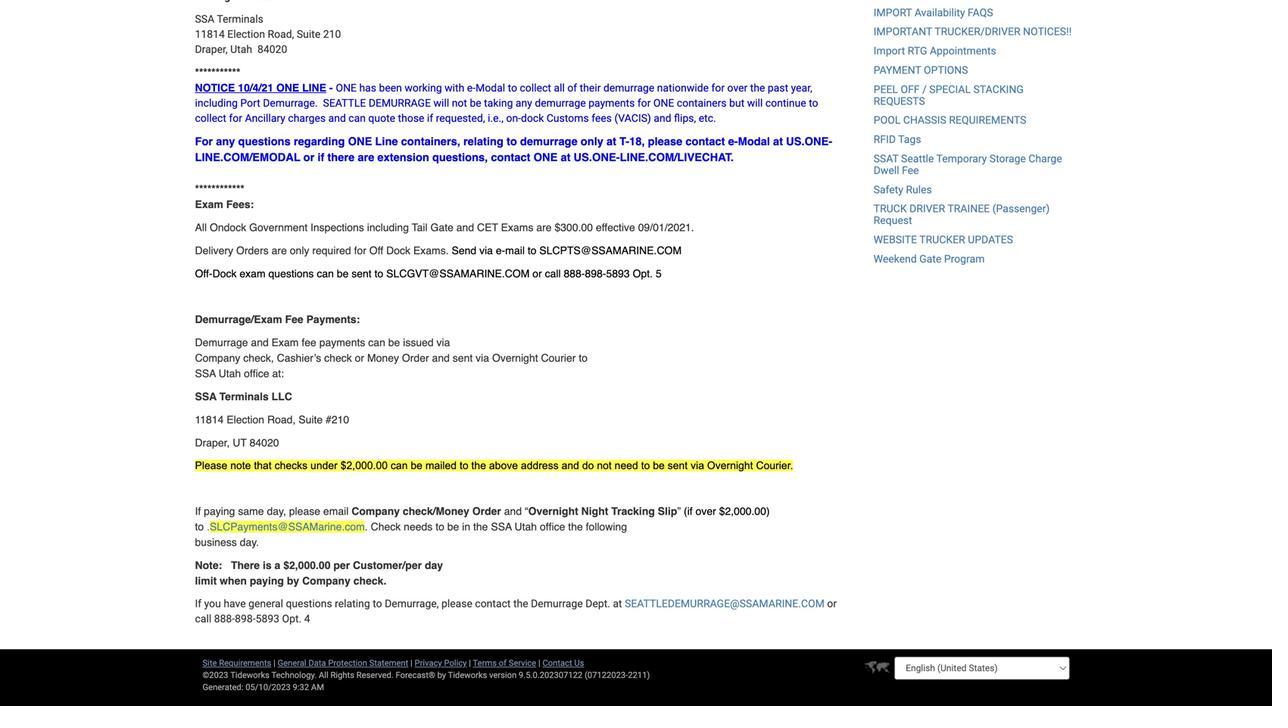 Task type: locate. For each thing, give the bounding box(es) containing it.
the
[[751, 82, 765, 94], [472, 460, 486, 472], [473, 521, 488, 533], [568, 521, 583, 533], [514, 598, 529, 611]]

under
[[311, 460, 338, 472]]

11814
[[195, 28, 225, 41], [195, 414, 224, 426]]

or
[[304, 151, 315, 164], [533, 268, 542, 280], [355, 352, 364, 364], [828, 598, 837, 611]]

overnight left courier.
[[707, 460, 753, 472]]

please up slcpayments@ssamarine.com link on the bottom
[[289, 506, 320, 518]]

5893 inside "or call 888-898-5893 opt. 4"
[[256, 613, 280, 626]]

0 horizontal spatial payments
[[319, 337, 365, 349]]

including
[[195, 97, 238, 109], [367, 222, 409, 234]]

0 vertical spatial please
[[648, 135, 683, 148]]

1 vertical spatial gate
[[920, 253, 942, 265]]

road, inside ssa terminals 11814 election road, suite 210 draper, utah  84020
[[268, 28, 294, 41]]

1 if from the top
[[195, 506, 201, 518]]

| up tideworks
[[469, 659, 471, 669]]

2 horizontal spatial company
[[352, 506, 400, 518]]

0 horizontal spatial paying
[[204, 506, 235, 518]]

1 horizontal spatial e-
[[496, 245, 506, 257]]

and left flips,
[[654, 112, 672, 125]]

overnight inside 'demurrage and exam fee payments can be issued via company check, cashier's check or money order and sent via overnight courier to ssa utah office at:'
[[492, 352, 538, 364]]

utah inside ssa terminals 11814 election road, suite 210 draper, utah  84020
[[230, 43, 252, 56]]

and inside if paying same day, please email company check/money order and " overnight night tracking slip " (if over $2,000.00) to . slcpayments@ssamarine.com . check needs to be in the ssa utah office the following business day.
[[504, 506, 522, 518]]

0 vertical spatial company
[[195, 352, 240, 364]]

1 vertical spatial please
[[289, 506, 320, 518]]

us
[[575, 659, 584, 669]]

requests
[[874, 95, 926, 107]]

company inside if paying same day, please email company check/money order and " overnight night tracking slip " (if over $2,000.00) to . slcpayments@ssamarine.com . check needs to be in the ssa utah office the following business day.
[[352, 506, 400, 518]]

0 horizontal spatial modal
[[476, 82, 505, 94]]

statement
[[369, 659, 409, 669]]

weekend
[[874, 253, 917, 265]]

contact down the etc.
[[686, 135, 725, 148]]

1 horizontal spatial please
[[442, 598, 473, 611]]

2 vertical spatial overnight
[[529, 506, 579, 518]]

4 | from the left
[[539, 659, 541, 669]]

e- right with
[[467, 82, 476, 94]]

site requirements | general data protection statement | privacy policy | terms of service | contact us ©2023 tideworks technology. all rights reserved. forecast® by tideworks version 9.5.0.202307122 (07122023-2211) generated: 05/10/2023 9:32 am
[[203, 659, 650, 693]]

modal inside for any questions regarding one line containers, relating to demurrage only at t-18, please contact e-modal at us.one- line.com/emodal or if there are extension questions, contact one at us.one-line.com/livechat.
[[738, 135, 770, 148]]

paying down is
[[250, 575, 284, 587]]

can up the money
[[368, 337, 385, 349]]

are right there
[[358, 151, 375, 164]]

collect
[[520, 82, 551, 94], [195, 112, 226, 125]]

1 horizontal spatial opt.
[[633, 268, 653, 280]]

if up business
[[195, 506, 201, 518]]

0 vertical spatial are
[[358, 151, 375, 164]]

$300.00
[[555, 222, 593, 234]]

requirements
[[219, 659, 271, 669]]

demurrage up "(vacis)" on the top of the page
[[604, 82, 655, 94]]

call down you
[[195, 613, 212, 626]]

payments inside one has been working with e-modal to collect all of their demurrage nationwide for over the past year, including port demurrage.  seattle demurrage will not be taking any demurrage payments for one containers but will continue to collect for ancillary charges and can quote those if requested, i.e., on-dock customs fees (vacis) and flips, etc.
[[589, 97, 635, 109]]

one left line
[[276, 82, 299, 94]]

company up "check"
[[352, 506, 400, 518]]

nationwide
[[657, 82, 709, 94]]

for left off
[[354, 245, 367, 257]]

11814 down terminals
[[195, 28, 225, 41]]

1 horizontal spatial dock
[[386, 245, 411, 257]]

site
[[203, 659, 217, 669]]

0 vertical spatial draper,
[[195, 43, 228, 56]]

fees:
[[226, 198, 254, 211]]

rfid tags link
[[874, 133, 922, 146]]

one inside *********** notice 10/4/21 one line -
[[276, 82, 299, 94]]

can
[[349, 112, 366, 125], [317, 268, 334, 280], [368, 337, 385, 349], [391, 460, 408, 472]]

1 vertical spatial election
[[227, 414, 264, 426]]

0 horizontal spatial company
[[195, 352, 240, 364]]

if for if you have general questions relating to demurrage, please contact the demurrage dept. at seattledemurrage@ssamarine.com
[[195, 598, 202, 611]]

payments:
[[306, 314, 360, 326]]

2 vertical spatial demurrage
[[520, 135, 578, 148]]

draper, up ***********
[[195, 43, 228, 56]]

0 vertical spatial gate
[[431, 222, 454, 234]]

0 vertical spatial order
[[402, 352, 429, 364]]

1 horizontal spatial are
[[358, 151, 375, 164]]

e- inside for any questions regarding one line containers, relating to demurrage only at t-18, please contact e-modal at us.one- line.com/emodal or if there are extension questions, contact one at us.one-line.com/livechat.
[[728, 135, 738, 148]]

1 vertical spatial are
[[537, 222, 552, 234]]

road, up *********** notice 10/4/21 one line -
[[268, 28, 294, 41]]

payments inside 'demurrage and exam fee payments can be issued via company check, cashier's check or money order and sent via overnight courier to ssa utah office at:'
[[319, 337, 365, 349]]

$2,000.00
[[341, 460, 388, 472], [283, 560, 331, 572]]

company
[[195, 352, 240, 364], [352, 506, 400, 518], [302, 575, 351, 587]]

demurrage/exam fee payments:
[[195, 314, 360, 326]]

dock down the delivery
[[213, 268, 237, 280]]

1 vertical spatial dock
[[213, 268, 237, 280]]

1 horizontal spatial of
[[568, 82, 577, 94]]

18,
[[630, 135, 645, 148]]

contact down on-
[[491, 151, 531, 164]]

note:   there is a $2,000.00 per customer/per day limit when paying by company check.
[[195, 560, 443, 587]]

office inside 'demurrage and exam fee payments can be issued via company check, cashier's check or money order and sent via overnight courier to ssa utah office at:'
[[244, 368, 269, 380]]

0 vertical spatial if
[[427, 112, 433, 125]]

demurrage
[[195, 337, 248, 349], [531, 598, 583, 611]]

company inside note:   there is a $2,000.00 per customer/per day limit when paying by company check.
[[302, 575, 351, 587]]

payments
[[589, 97, 635, 109], [319, 337, 365, 349]]

for
[[712, 82, 725, 94], [638, 97, 651, 109], [229, 112, 242, 125], [354, 245, 367, 257]]

5893 down slcpts@ssamarine.com
[[606, 268, 630, 280]]

0 horizontal spatial by
[[287, 575, 299, 587]]

or inside "or call 888-898-5893 opt. 4"
[[828, 598, 837, 611]]

order inside 'demurrage and exam fee payments can be issued via company check, cashier's check or money order and sent via overnight courier to ssa utah office at:'
[[402, 352, 429, 364]]

0 vertical spatial any
[[516, 97, 532, 109]]

and left cet
[[457, 222, 474, 234]]

0 vertical spatial election
[[227, 28, 265, 41]]

company down per
[[302, 575, 351, 587]]

if inside one has been working with e-modal to collect all of their demurrage nationwide for over the past year, including port demurrage.  seattle demurrage will not be taking any demurrage payments for one containers but will continue to collect for ancillary charges and can quote those if requested, i.e., on-dock customs fees (vacis) and flips, etc.
[[427, 112, 433, 125]]

0 vertical spatial 5893
[[606, 268, 630, 280]]

e- down but
[[728, 135, 738, 148]]

modal down but
[[738, 135, 770, 148]]

0 horizontal spatial 888-
[[214, 613, 235, 626]]

be inside if paying same day, please email company check/money order and " overnight night tracking slip " (if over $2,000.00) to . slcpayments@ssamarine.com . check needs to be in the ssa utah office the following business day.
[[448, 521, 459, 533]]

1 horizontal spatial including
[[367, 222, 409, 234]]

including down notice
[[195, 97, 238, 109]]

1 11814 from the top
[[195, 28, 225, 41]]

2 vertical spatial please
[[442, 598, 473, 611]]

per
[[334, 560, 350, 572]]

898- down have
[[235, 613, 256, 626]]

safety rules link
[[874, 184, 932, 196]]

office down check,
[[244, 368, 269, 380]]

for up containers
[[712, 82, 725, 94]]

1 vertical spatial of
[[499, 659, 507, 669]]

order inside if paying same day, please email company check/money order and " overnight night tracking slip " (if over $2,000.00) to . slcpayments@ssamarine.com . check needs to be in the ssa utah office the following business day.
[[473, 506, 501, 518]]

payments up fees
[[589, 97, 635, 109]]

.
[[207, 521, 210, 533], [365, 521, 368, 533]]

relating down check.
[[335, 598, 370, 611]]

84020
[[250, 437, 279, 449]]

0 vertical spatial sent
[[352, 268, 372, 280]]

will right but
[[748, 97, 763, 109]]

1 vertical spatial including
[[367, 222, 409, 234]]

1 horizontal spatial order
[[473, 506, 501, 518]]

be left in
[[448, 521, 459, 533]]

"
[[525, 506, 529, 518]]

draper, up please
[[195, 437, 230, 449]]

demurrage
[[604, 82, 655, 94], [535, 97, 586, 109], [520, 135, 578, 148]]

1 vertical spatial utah
[[219, 368, 241, 380]]

the down night
[[568, 521, 583, 533]]

any
[[516, 97, 532, 109], [216, 135, 235, 148]]

road, up 84020
[[267, 414, 296, 426]]

1 horizontal spatial any
[[516, 97, 532, 109]]

be right need
[[653, 460, 665, 472]]

ssa up ssa terminals llc
[[195, 368, 216, 380]]

if
[[195, 506, 201, 518], [195, 598, 202, 611]]

and left the do
[[562, 460, 580, 472]]

has
[[359, 82, 377, 94]]

containers,
[[401, 135, 461, 148]]

office inside if paying same day, please email company check/money order and " overnight night tracking slip " (if over $2,000.00) to . slcpayments@ssamarine.com . check needs to be in the ssa utah office the following business day.
[[540, 521, 565, 533]]

to right courier
[[579, 352, 588, 364]]

are
[[358, 151, 375, 164], [537, 222, 552, 234], [272, 245, 287, 257]]

mail
[[506, 245, 525, 257]]

suite left 210
[[297, 28, 321, 41]]

2 11814 from the top
[[195, 414, 224, 426]]

opt. inside "or call 888-898-5893 opt. 4"
[[282, 613, 302, 626]]

demurrage down all
[[535, 97, 586, 109]]

us.one- down the t-
[[574, 151, 620, 164]]

exam inside ************ exam fees:
[[195, 198, 223, 211]]

2 . from the left
[[365, 521, 368, 533]]

ssa right in
[[491, 521, 512, 533]]

tags
[[899, 133, 922, 146]]

fee
[[302, 337, 317, 349]]

ssa inside if paying same day, please email company check/money order and " overnight night tracking slip " (if over $2,000.00) to . slcpayments@ssamarine.com . check needs to be in the ssa utah office the following business day.
[[491, 521, 512, 533]]

at
[[607, 135, 617, 148], [774, 135, 783, 148], [561, 151, 571, 164], [613, 598, 622, 611]]

in
[[462, 521, 471, 533]]

0 vertical spatial 898-
[[585, 268, 606, 280]]

2 if from the top
[[195, 598, 202, 611]]

mailed
[[426, 460, 457, 472]]

0 vertical spatial suite
[[297, 28, 321, 41]]

general
[[278, 659, 307, 669]]

not up requested,
[[452, 97, 467, 109]]

demurrage down the dock
[[520, 135, 578, 148]]

all up the delivery
[[195, 222, 207, 234]]

questions
[[238, 135, 291, 148], [269, 268, 314, 280], [286, 598, 332, 611]]

888- down have
[[214, 613, 235, 626]]

to down check.
[[373, 598, 382, 611]]

please down day
[[442, 598, 473, 611]]

to inside 'demurrage and exam fee payments can be issued via company check, cashier's check or money order and sent via overnight courier to ssa utah office at:'
[[579, 352, 588, 364]]

of right all
[[568, 82, 577, 94]]

opt. left 4
[[282, 613, 302, 626]]

collect up 'for'
[[195, 112, 226, 125]]

1 draper, from the top
[[195, 43, 228, 56]]

do
[[582, 460, 594, 472]]

1 horizontal spatial call
[[545, 268, 561, 280]]

be down required
[[337, 268, 349, 280]]

0 horizontal spatial opt.
[[282, 613, 302, 626]]

898- down slcpts@ssamarine.com
[[585, 268, 606, 280]]

0 horizontal spatial not
[[452, 97, 467, 109]]

extension
[[378, 151, 429, 164]]

including inside one has been working with e-modal to collect all of their demurrage nationwide for over the past year, including port demurrage.  seattle demurrage will not be taking any demurrage payments for one containers but will continue to collect for ancillary charges and can quote those if requested, i.e., on-dock customs fees (vacis) and flips, etc.
[[195, 97, 238, 109]]

inspections
[[311, 222, 364, 234]]

1 horizontal spatial 888-
[[564, 268, 585, 280]]

questions up line.com/emodal
[[238, 135, 291, 148]]

modal up 'taking'
[[476, 82, 505, 94]]

0 horizontal spatial only
[[290, 245, 309, 257]]

tideworks
[[448, 671, 487, 681]]

0 vertical spatial paying
[[204, 506, 235, 518]]

slip
[[658, 506, 678, 518]]

requirements
[[950, 114, 1027, 127]]

any up the dock
[[516, 97, 532, 109]]

-
[[329, 82, 333, 94]]

one up there
[[348, 135, 372, 148]]

0 horizontal spatial order
[[402, 352, 429, 364]]

0 vertical spatial relating
[[464, 135, 504, 148]]

been
[[379, 82, 402, 94]]

1 vertical spatial any
[[216, 135, 235, 148]]

to up business
[[195, 521, 204, 533]]

0 vertical spatial 11814
[[195, 28, 225, 41]]

can inside one has been working with e-modal to collect all of their demurrage nationwide for over the past year, including port demurrage.  seattle demurrage will not be taking any demurrage payments for one containers but will continue to collect for ancillary charges and can quote those if requested, i.e., on-dock customs fees (vacis) and flips, etc.
[[349, 112, 366, 125]]

appointments
[[930, 45, 997, 57]]

containers
[[677, 97, 727, 109]]

please up line.com/livechat.
[[648, 135, 683, 148]]

of up version
[[499, 659, 507, 669]]

5893 down the "general" at the left bottom of page
[[256, 613, 280, 626]]

2 vertical spatial sent
[[668, 460, 688, 472]]

generated:
[[203, 683, 244, 693]]

1 vertical spatial demurrage
[[531, 598, 583, 611]]

1 vertical spatial paying
[[250, 575, 284, 587]]

demurrage,
[[385, 598, 439, 611]]

can down seattle
[[349, 112, 366, 125]]

0 vertical spatial office
[[244, 368, 269, 380]]

0 vertical spatial utah
[[230, 43, 252, 56]]

collect left all
[[520, 82, 551, 94]]

are down government in the top of the page
[[272, 245, 287, 257]]

to
[[508, 82, 517, 94], [809, 97, 819, 109], [507, 135, 517, 148], [528, 245, 537, 257], [375, 268, 384, 280], [579, 352, 588, 364], [460, 460, 469, 472], [641, 460, 650, 472], [195, 521, 204, 533], [436, 521, 445, 533], [373, 598, 382, 611]]

1 vertical spatial e-
[[728, 135, 738, 148]]

0 vertical spatial demurrage
[[604, 82, 655, 94]]

have
[[224, 598, 246, 611]]

1 vertical spatial 11814
[[195, 414, 224, 426]]

ssa left terminals llc
[[195, 391, 217, 403]]

the left past
[[751, 82, 765, 94]]

slcgvt@ssamarine.com
[[386, 268, 530, 280]]

of
[[568, 82, 577, 94], [499, 659, 507, 669]]

1 horizontal spatial payments
[[589, 97, 635, 109]]

election down ssa terminals llc
[[227, 414, 264, 426]]

seattle
[[323, 97, 366, 109]]

contact up "terms" at the left bottom of the page
[[475, 598, 511, 611]]

0 vertical spatial call
[[545, 268, 561, 280]]

required
[[312, 245, 351, 257]]

11814 up draper, ut 84020
[[195, 414, 224, 426]]

| left general
[[274, 659, 276, 669]]

general
[[249, 598, 283, 611]]

demurrage left dept.
[[531, 598, 583, 611]]

updates
[[968, 234, 1014, 246]]

customer/per
[[353, 560, 422, 572]]

etc.
[[699, 112, 716, 125]]

options
[[924, 64, 969, 76]]

1 horizontal spatial over
[[728, 82, 748, 94]]

election down terminals
[[227, 28, 265, 41]]

order left "
[[473, 506, 501, 518]]

by inside note:   there is a $2,000.00 per customer/per day limit when paying by company check.
[[287, 575, 299, 587]]

gate down the trucker
[[920, 253, 942, 265]]

0 horizontal spatial will
[[434, 97, 449, 109]]

0 horizontal spatial over
[[696, 506, 717, 518]]

1 vertical spatial relating
[[335, 598, 370, 611]]

0 vertical spatial by
[[287, 575, 299, 587]]

0 vertical spatial fee
[[902, 164, 919, 177]]

order down issued
[[402, 352, 429, 364]]

all
[[195, 222, 207, 234], [319, 671, 329, 681]]

1 . from the left
[[207, 521, 210, 533]]

0 horizontal spatial .
[[207, 521, 210, 533]]

over
[[728, 82, 748, 94], [696, 506, 717, 518]]

ssa left terminals
[[195, 13, 215, 25]]

working
[[405, 82, 442, 94]]

there
[[231, 560, 260, 572]]

peel
[[874, 83, 899, 96]]

0 horizontal spatial exam
[[195, 198, 223, 211]]

$2,000.00 right the under
[[341, 460, 388, 472]]

0 horizontal spatial any
[[216, 135, 235, 148]]

if inside if paying same day, please email company check/money order and " overnight night tracking slip " (if over $2,000.00) to . slcpayments@ssamarine.com . check needs to be in the ssa utah office the following business day.
[[195, 506, 201, 518]]

1 vertical spatial road,
[[267, 414, 296, 426]]

0 vertical spatial contact
[[686, 135, 725, 148]]

1 vertical spatial modal
[[738, 135, 770, 148]]

ssa inside ssa terminals 11814 election road, suite 210 draper, utah  84020
[[195, 13, 215, 25]]

faqs
[[968, 6, 994, 19]]

0 vertical spatial exam
[[195, 198, 223, 211]]

if paying same day, please email company check/money order and " overnight night tracking slip " (if over $2,000.00) to . slcpayments@ssamarine.com . check needs to be in the ssa utah office the following business day.
[[195, 506, 770, 549]]

you
[[204, 598, 221, 611]]

1 horizontal spatial gate
[[920, 253, 942, 265]]

0 horizontal spatial e-
[[467, 82, 476, 94]]

e- down cet
[[496, 245, 506, 257]]

company left check,
[[195, 352, 240, 364]]

including up off
[[367, 222, 409, 234]]

fee up fee
[[285, 314, 304, 326]]

3 | from the left
[[469, 659, 471, 669]]

1 vertical spatial $2,000.00
[[283, 560, 331, 572]]

$2,000.00 inside note:   there is a $2,000.00 per customer/per day limit when paying by company check.
[[283, 560, 331, 572]]

0 vertical spatial modal
[[476, 82, 505, 94]]

to inside for any questions regarding one line containers, relating to demurrage only at t-18, please contact e-modal at us.one- line.com/emodal or if there are extension questions, contact one at us.one-line.com/livechat.
[[507, 135, 517, 148]]

1 vertical spatial 888-
[[214, 613, 235, 626]]

1 vertical spatial all
[[319, 671, 329, 681]]

to down off
[[375, 268, 384, 280]]

1 horizontal spatial demurrage
[[531, 598, 583, 611]]

0 vertical spatial questions
[[238, 135, 291, 148]]

| up forecast® on the bottom of page
[[411, 659, 413, 669]]

demurrage down demurrage/exam
[[195, 337, 248, 349]]

line
[[375, 135, 398, 148]]

rights
[[331, 671, 355, 681]]

0 horizontal spatial call
[[195, 613, 212, 626]]

any inside for any questions regarding one line containers, relating to demurrage only at t-18, please contact e-modal at us.one- line.com/emodal or if there are extension questions, contact one at us.one-line.com/livechat.
[[216, 135, 235, 148]]

all up am in the bottom left of the page
[[319, 671, 329, 681]]

1 vertical spatial if
[[318, 151, 324, 164]]

0 horizontal spatial of
[[499, 659, 507, 669]]

2 horizontal spatial sent
[[668, 460, 688, 472]]

relating
[[464, 135, 504, 148], [335, 598, 370, 611]]

1 vertical spatial call
[[195, 613, 212, 626]]

0 horizontal spatial if
[[318, 151, 324, 164]]

when
[[220, 575, 247, 587]]

seattledemurrage@ssamarine.com link
[[625, 598, 825, 611]]

office
[[244, 368, 269, 380], [540, 521, 565, 533]]

demurrage and exam fee payments can be issued via company check, cashier's check or money order and sent via overnight courier to ssa utah office at:
[[195, 337, 588, 380]]

slcpts@ssamarine.com
[[540, 245, 682, 257]]

1 will from the left
[[434, 97, 449, 109]]

election inside ssa terminals 11814 election road, suite 210 draper, utah  84020
[[227, 28, 265, 41]]

gate right tail
[[431, 222, 454, 234]]



Task type: vqa. For each thing, say whether or not it's contained in the screenshot.
STATUS
no



Task type: describe. For each thing, give the bounding box(es) containing it.
(passenger)
[[993, 203, 1050, 215]]

please inside for any questions regarding one line containers, relating to demurrage only at t-18, please contact e-modal at us.one- line.com/emodal or if there are extension questions, contact one at us.one-line.com/livechat.
[[648, 135, 683, 148]]

1 vertical spatial contact
[[491, 151, 531, 164]]

demurrage
[[369, 97, 431, 109]]

to down check/money
[[436, 521, 445, 533]]

website
[[874, 234, 917, 246]]

0 vertical spatial opt.
[[633, 268, 653, 280]]

2 vertical spatial questions
[[286, 598, 332, 611]]

be inside 'demurrage and exam fee payments can be issued via company check, cashier's check or money order and sent via overnight courier to ssa utah office at:'
[[388, 337, 400, 349]]

and down seattle
[[328, 112, 346, 125]]

1 vertical spatial not
[[597, 460, 612, 472]]

and up check,
[[251, 337, 269, 349]]

over inside if paying same day, please email company check/money order and " overnight night tracking slip " (if over $2,000.00) to . slcpayments@ssamarine.com . check needs to be in the ssa utah office the following business day.
[[696, 506, 717, 518]]

general data protection statement link
[[278, 659, 409, 669]]

demurrage inside 'demurrage and exam fee payments can be issued via company check, cashier's check or money order and sent via overnight courier to ssa utah office at:'
[[195, 337, 248, 349]]

tail
[[412, 222, 428, 234]]

pool
[[874, 114, 901, 127]]

1 horizontal spatial $2,000.00
[[341, 460, 388, 472]]

draper, inside ssa terminals 11814 election road, suite 210 draper, utah  84020
[[195, 43, 228, 56]]

above
[[489, 460, 518, 472]]

for down port
[[229, 112, 242, 125]]

10/4/21
[[238, 82, 273, 94]]

(vacis)
[[615, 112, 651, 125]]

paying inside note:   there is a $2,000.00 per customer/per day limit when paying by company check.
[[250, 575, 284, 587]]

at right dept.
[[613, 598, 622, 611]]

business
[[195, 537, 237, 549]]

the right in
[[473, 521, 488, 533]]

forecast®
[[396, 671, 435, 681]]

09/01/2021.
[[638, 222, 694, 234]]

is
[[263, 560, 272, 572]]

modal inside one has been working with e-modal to collect all of their demurrage nationwide for over the past year, including port demurrage.  seattle demurrage will not be taking any demurrage payments for one containers but will continue to collect for ancillary charges and can quote those if requested, i.e., on-dock customs fees (vacis) and flips, etc.
[[476, 82, 505, 94]]

courier
[[541, 352, 576, 364]]

at down customs at left
[[561, 151, 571, 164]]

their
[[580, 82, 601, 94]]

by inside site requirements | general data protection statement | privacy policy | terms of service | contact us ©2023 tideworks technology. all rights reserved. forecast® by tideworks version 9.5.0.202307122 (07122023-2211) generated: 05/10/2023 9:32 am
[[438, 671, 446, 681]]

and down issued
[[432, 352, 450, 364]]

ssa inside 'demurrage and exam fee payments can be issued via company check, cashier's check or money order and sent via overnight courier to ssa utah office at:'
[[195, 368, 216, 380]]

check
[[324, 352, 352, 364]]

demurrage inside for any questions regarding one line containers, relating to demurrage only at t-18, please contact e-modal at us.one- line.com/emodal or if there are extension questions, contact one at us.one-line.com/livechat.
[[520, 135, 578, 148]]

on-
[[506, 112, 521, 125]]

the up "service"
[[514, 598, 529, 611]]

all
[[554, 82, 565, 94]]

please
[[195, 460, 228, 472]]

can inside 'demurrage and exam fee payments can be issued via company check, cashier's check or money order and sent via overnight courier to ssa utah office at:'
[[368, 337, 385, 349]]

2211)
[[628, 671, 650, 681]]

past
[[768, 82, 789, 94]]

data
[[309, 659, 326, 669]]

to right mail
[[528, 245, 537, 257]]

contact
[[543, 659, 572, 669]]

©2023 tideworks
[[203, 671, 270, 681]]

*********** notice 10/4/21 one line -
[[195, 66, 336, 94]]

needs
[[404, 521, 433, 533]]

888- inside "or call 888-898-5893 opt. 4"
[[214, 613, 235, 626]]

money
[[367, 352, 399, 364]]

for up "(vacis)" on the top of the page
[[638, 97, 651, 109]]

0 horizontal spatial us.one-
[[574, 151, 620, 164]]

of inside one has been working with e-modal to collect all of their demurrage nationwide for over the past year, including port demurrage.  seattle demurrage will not be taking any demurrage payments for one containers but will continue to collect for ancillary charges and can quote those if requested, i.e., on-dock customs fees (vacis) and flips, etc.
[[568, 82, 577, 94]]

any inside one has been working with e-modal to collect all of their demurrage nationwide for over the past year, including port demurrage.  seattle demurrage will not be taking any demurrage payments for one containers but will continue to collect for ancillary charges and can quote those if requested, i.e., on-dock customs fees (vacis) and flips, etc.
[[516, 97, 532, 109]]

1 vertical spatial questions
[[269, 268, 314, 280]]

exam inside 'demurrage and exam fee payments can be issued via company check, cashier's check or money order and sent via overnight courier to ssa utah office at:'
[[272, 337, 299, 349]]

check.
[[354, 575, 387, 587]]

dept.
[[586, 598, 611, 611]]

1 vertical spatial overnight
[[707, 460, 753, 472]]

ssat
[[874, 153, 899, 165]]

can left mailed in the left bottom of the page
[[391, 460, 408, 472]]

one down the dock
[[534, 151, 558, 164]]

fees
[[592, 112, 612, 125]]

off
[[370, 245, 384, 257]]

1 vertical spatial suite
[[299, 414, 323, 426]]

following
[[586, 521, 627, 533]]

2 vertical spatial are
[[272, 245, 287, 257]]

sent inside 'demurrage and exam fee payments can be issued via company check, cashier's check or money order and sent via overnight courier to ssa utah office at:'
[[453, 352, 473, 364]]

2 will from the left
[[748, 97, 763, 109]]

are inside for any questions regarding one line containers, relating to demurrage only at t-18, please contact e-modal at us.one- line.com/emodal or if there are extension questions, contact one at us.one-line.com/livechat.
[[358, 151, 375, 164]]

to down year,
[[809, 97, 819, 109]]

1 horizontal spatial 898-
[[585, 268, 606, 280]]

be inside one has been working with e-modal to collect all of their demurrage nationwide for over the past year, including port demurrage.  seattle demurrage will not be taking any demurrage payments for one containers but will continue to collect for ancillary charges and can quote those if requested, i.e., on-dock customs fees (vacis) and flips, etc.
[[470, 97, 482, 109]]

0 vertical spatial dock
[[386, 245, 411, 257]]

line.com/livechat.
[[620, 151, 734, 164]]

utah inside if paying same day, please email company check/money order and " overnight night tracking slip " (if over $2,000.00) to . slcpayments@ssamarine.com . check needs to be in the ssa utah office the following business day.
[[515, 521, 537, 533]]

off-
[[195, 268, 213, 280]]

(07122023-
[[585, 671, 628, 681]]

0 horizontal spatial sent
[[352, 268, 372, 280]]

paying inside if paying same day, please email company check/money order and " overnight night tracking slip " (if over $2,000.00) to . slcpayments@ssamarine.com . check needs to be in the ssa utah office the following business day.
[[204, 506, 235, 518]]

1 | from the left
[[274, 659, 276, 669]]

stacking
[[974, 83, 1024, 96]]

over inside one has been working with e-modal to collect all of their demurrage nationwide for over the past year, including port demurrage.  seattle demurrage will not be taking any demurrage payments for one containers but will continue to collect for ancillary charges and can quote those if requested, i.e., on-dock customs fees (vacis) and flips, etc.
[[728, 82, 748, 94]]

can down required
[[317, 268, 334, 280]]

2 horizontal spatial are
[[537, 222, 552, 234]]

year,
[[791, 82, 813, 94]]

check/money
[[403, 506, 470, 518]]

call inside "or call 888-898-5893 opt. 4"
[[195, 613, 212, 626]]

$2,000.00)
[[719, 506, 770, 518]]

for
[[195, 135, 213, 148]]

0 vertical spatial us.one-
[[786, 135, 833, 148]]

courier.
[[756, 460, 794, 472]]

at down continue
[[774, 135, 783, 148]]

if inside for any questions regarding one line containers, relating to demurrage only at t-18, please contact e-modal at us.one- line.com/emodal or if there are extension questions, contact one at us.one-line.com/livechat.
[[318, 151, 324, 164]]

only inside for any questions regarding one line containers, relating to demurrage only at t-18, please contact e-modal at us.one- line.com/emodal or if there are extension questions, contact one at us.one-line.com/livechat.
[[581, 135, 604, 148]]

am
[[311, 683, 324, 693]]

suite inside ssa terminals 11814 election road, suite 210 draper, utah  84020
[[297, 28, 321, 41]]

limit
[[195, 575, 217, 587]]

questions inside for any questions regarding one line containers, relating to demurrage only at t-18, please contact e-modal at us.one- line.com/emodal or if there are extension questions, contact one at us.one-line.com/livechat.
[[238, 135, 291, 148]]

to up 'taking'
[[508, 82, 517, 94]]

or inside for any questions regarding one line containers, relating to demurrage only at t-18, please contact e-modal at us.one- line.com/emodal or if there are extension questions, contact one at us.one-line.com/livechat.
[[304, 151, 315, 164]]

import availability faqs link
[[874, 6, 994, 19]]

need
[[615, 460, 638, 472]]

driver
[[910, 203, 946, 215]]

not inside one has been working with e-modal to collect all of their demurrage nationwide for over the past year, including port demurrage.  seattle demurrage will not be taking any demurrage payments for one containers but will continue to collect for ancillary charges and can quote those if requested, i.e., on-dock customs fees (vacis) and flips, etc.
[[452, 97, 467, 109]]

the left above on the left of the page
[[472, 460, 486, 472]]

continue
[[766, 97, 807, 109]]

1 vertical spatial demurrage
[[535, 97, 586, 109]]

if for if paying same day, please email company check/money order and " overnight night tracking slip " (if over $2,000.00) to . slcpayments@ssamarine.com . check needs to be in the ssa utah office the following business day.
[[195, 506, 201, 518]]

terms of service link
[[473, 659, 537, 669]]

of inside site requirements | general data protection statement | privacy policy | terms of service | contact us ©2023 tideworks technology. all rights reserved. forecast® by tideworks version 9.5.0.202307122 (07122023-2211) generated: 05/10/2023 9:32 am
[[499, 659, 507, 669]]

customs
[[547, 112, 589, 125]]

send
[[452, 245, 477, 257]]

truck
[[874, 203, 907, 215]]

reserved.
[[357, 671, 394, 681]]

one has been working with e-modal to collect all of their demurrage nationwide for over the past year, including port demurrage.  seattle demurrage will not be taking any demurrage payments for one containers but will continue to collect for ancillary charges and can quote those if requested, i.e., on-dock customs fees (vacis) and flips, etc.
[[195, 82, 819, 125]]

requested,
[[436, 112, 485, 125]]

"
[[678, 506, 681, 518]]

off
[[901, 83, 920, 96]]

address
[[521, 460, 559, 472]]

to right need
[[641, 460, 650, 472]]

fee inside import availability faqs important trucker/driver notices!! import rtg appointments payment options peel off / special stacking requests pool chassis requirements rfid tags ssat seattle temporary storage charge dwell fee safety rules truck driver trainee (passenger) request website trucker updates weekend gate program
[[902, 164, 919, 177]]

checks
[[275, 460, 308, 472]]

1 vertical spatial only
[[290, 245, 309, 257]]

please inside if paying same day, please email company check/money order and " overnight night tracking slip " (if over $2,000.00) to . slcpayments@ssamarine.com . check needs to be in the ssa utah office the following business day.
[[289, 506, 320, 518]]

notice
[[195, 82, 235, 94]]

(if
[[684, 506, 693, 518]]

program
[[945, 253, 985, 265]]

or inside 'demurrage and exam fee payments can be issued via company check, cashier's check or money order and sent via overnight courier to ssa utah office at:'
[[355, 352, 364, 364]]

2 | from the left
[[411, 659, 413, 669]]

2 draper, from the top
[[195, 437, 230, 449]]

898- inside "or call 888-898-5893 opt. 4"
[[235, 613, 256, 626]]

***********
[[195, 66, 240, 78]]

quote
[[369, 112, 396, 125]]

2 vertical spatial e-
[[496, 245, 506, 257]]

0 horizontal spatial gate
[[431, 222, 454, 234]]

notices!!
[[1024, 26, 1072, 38]]

0 horizontal spatial all
[[195, 222, 207, 234]]

2 vertical spatial contact
[[475, 598, 511, 611]]

exams
[[501, 222, 534, 234]]

version
[[489, 671, 517, 681]]

one right -
[[336, 82, 357, 94]]

terms
[[473, 659, 497, 669]]

1 vertical spatial collect
[[195, 112, 226, 125]]

i.e.,
[[488, 112, 504, 125]]

************ exam fees:
[[195, 183, 254, 211]]

at left the t-
[[607, 135, 617, 148]]

line
[[302, 82, 327, 94]]

temporary
[[937, 153, 987, 165]]

be left mailed in the left bottom of the page
[[411, 460, 423, 472]]

company inside 'demurrage and exam fee payments can be issued via company check, cashier's check or money order and sent via overnight courier to ssa utah office at:'
[[195, 352, 240, 364]]

the inside one has been working with e-modal to collect all of their demurrage nationwide for over the past year, including port demurrage.  seattle demurrage will not be taking any demurrage payments for one containers but will continue to collect for ancillary charges and can quote those if requested, i.e., on-dock customs fees (vacis) and flips, etc.
[[751, 82, 765, 94]]

one down nationwide
[[654, 97, 675, 109]]

11814 inside ssa terminals 11814 election road, suite 210 draper, utah  84020
[[195, 28, 225, 41]]

0 horizontal spatial relating
[[335, 598, 370, 611]]

utah inside 'demurrage and exam fee payments can be issued via company check, cashier's check or money order and sent via overnight courier to ssa utah office at:'
[[219, 368, 241, 380]]

all inside site requirements | general data protection statement | privacy policy | terms of service | contact us ©2023 tideworks technology. all rights reserved. forecast® by tideworks version 9.5.0.202307122 (07122023-2211) generated: 05/10/2023 9:32 am
[[319, 671, 329, 681]]

same
[[238, 506, 264, 518]]

e- inside one has been working with e-modal to collect all of their demurrage nationwide for over the past year, including port demurrage.  seattle demurrage will not be taking any demurrage payments for one containers but will continue to collect for ancillary charges and can quote those if requested, i.e., on-dock customs fees (vacis) and flips, etc.
[[467, 82, 476, 94]]

check
[[371, 521, 401, 533]]

peel off / special stacking requests link
[[874, 83, 1024, 107]]

relating inside for any questions regarding one line containers, relating to demurrage only at t-18, please contact e-modal at us.one- line.com/emodal or if there are extension questions, contact one at us.one-line.com/livechat.
[[464, 135, 504, 148]]

slcpayments@ssamarine.com link
[[210, 521, 365, 533]]

ssa terminals 11814 election road, suite 210 draper, utah  84020
[[195, 13, 341, 56]]

exams.
[[414, 245, 449, 257]]

overnight inside if paying same day, please email company check/money order and " overnight night tracking slip " (if over $2,000.00) to . slcpayments@ssamarine.com . check needs to be in the ssa utah office the following business day.
[[529, 506, 579, 518]]

1 vertical spatial fee
[[285, 314, 304, 326]]

regarding
[[294, 135, 345, 148]]

gate inside import availability faqs important trucker/driver notices!! import rtg appointments payment options peel off / special stacking requests pool chassis requirements rfid tags ssat seattle temporary storage charge dwell fee safety rules truck driver trainee (passenger) request website trucker updates weekend gate program
[[920, 253, 942, 265]]

to right mailed in the left bottom of the page
[[460, 460, 469, 472]]

truck driver trainee (passenger) request link
[[874, 203, 1050, 227]]

import rtg appointments link
[[874, 45, 997, 57]]

flips,
[[674, 112, 696, 125]]

t-
[[620, 135, 630, 148]]

0 vertical spatial collect
[[520, 82, 551, 94]]

ut
[[233, 437, 247, 449]]



